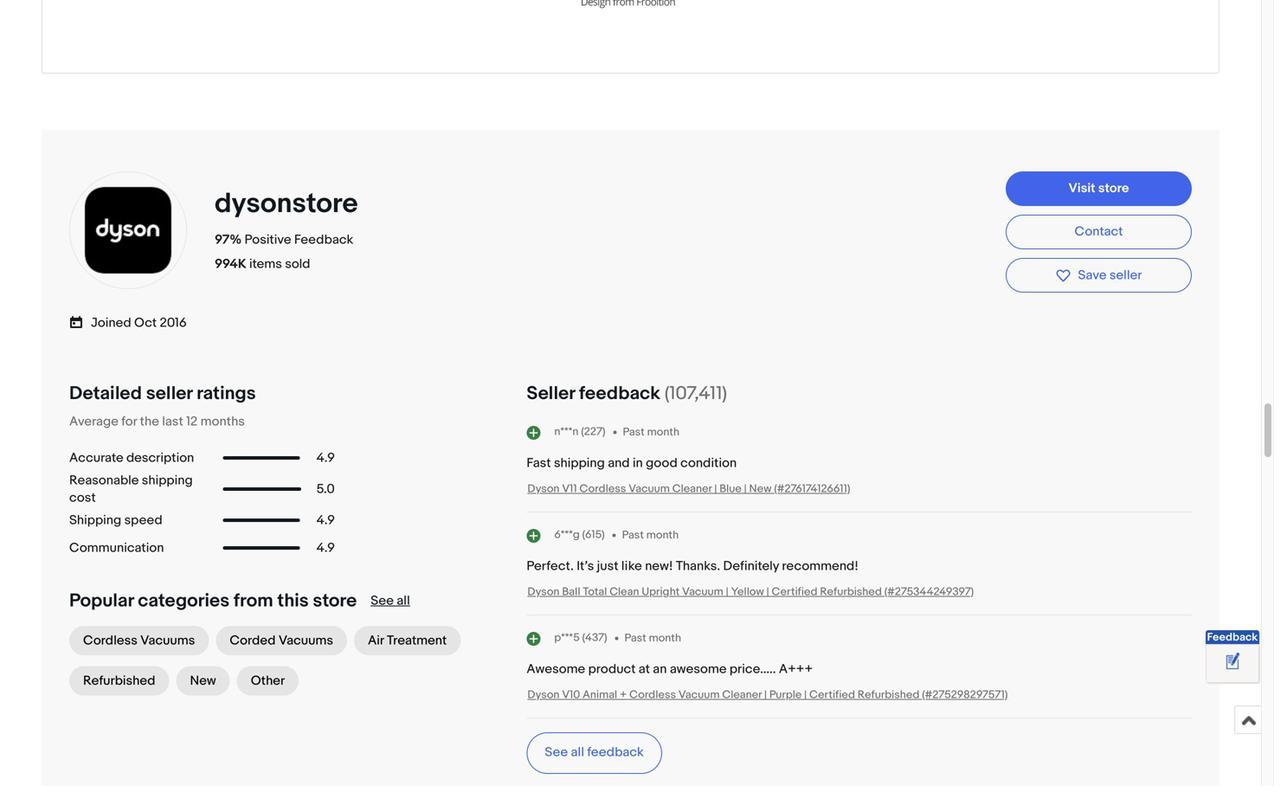 Task type: locate. For each thing, give the bounding box(es) containing it.
seller inside button
[[1110, 267, 1142, 283]]

0 horizontal spatial cleaner
[[672, 482, 712, 496]]

past month up new!
[[622, 528, 679, 542]]

1 vertical spatial see
[[545, 745, 568, 760]]

dysonstore link
[[215, 187, 364, 221]]

0 vertical spatial past month
[[623, 425, 680, 439]]

1 horizontal spatial cordless
[[580, 482, 626, 496]]

see up air
[[371, 593, 394, 609]]

1 vertical spatial past
[[622, 528, 644, 542]]

a+++
[[779, 662, 813, 677]]

1 vertical spatial certified
[[809, 688, 855, 702]]

feedback up (227)
[[579, 382, 661, 405]]

2 vacuums from the left
[[279, 633, 333, 649]]

0 vertical spatial certified
[[772, 585, 818, 599]]

0 vertical spatial cleaner
[[672, 482, 712, 496]]

1 vertical spatial 4.9
[[316, 513, 335, 528]]

dyson v10 animal + cordless vacuum cleaner | purple | certified refurbished (#275298297571)
[[528, 688, 1008, 702]]

2016
[[160, 315, 187, 331]]

dyson down perfect.
[[528, 585, 560, 599]]

1 vertical spatial month
[[646, 528, 679, 542]]

vacuums for corded vacuums
[[279, 633, 333, 649]]

certified down a+++
[[809, 688, 855, 702]]

vacuum down thanks.
[[682, 585, 723, 599]]

past month for an
[[625, 631, 681, 645]]

recommend!
[[782, 558, 859, 574]]

past month
[[623, 425, 680, 439], [622, 528, 679, 542], [625, 631, 681, 645]]

2 vertical spatial dyson
[[528, 688, 560, 702]]

0 horizontal spatial shipping
[[142, 473, 193, 488]]

new left other link
[[190, 673, 216, 689]]

past up like
[[622, 528, 644, 542]]

it's
[[577, 558, 594, 574]]

1 horizontal spatial all
[[571, 745, 584, 760]]

vacuum down 'awesome'
[[679, 688, 720, 702]]

1 vertical spatial new
[[190, 673, 216, 689]]

past up fast shipping and in good condition
[[623, 425, 645, 439]]

from
[[234, 590, 273, 612]]

refurbished left (#275298297571)
[[858, 688, 920, 702]]

1 vertical spatial dyson
[[528, 585, 560, 599]]

accurate
[[69, 450, 123, 466]]

2 horizontal spatial cordless
[[629, 688, 676, 702]]

4.9
[[316, 450, 335, 466], [316, 513, 335, 528], [316, 540, 335, 556]]

1 vertical spatial shipping
[[142, 473, 193, 488]]

all down v10
[[571, 745, 584, 760]]

0 vertical spatial dyson
[[528, 482, 560, 496]]

popular
[[69, 590, 134, 612]]

seller up last
[[146, 382, 192, 405]]

past for at
[[625, 631, 646, 645]]

0 vertical spatial all
[[397, 593, 410, 609]]

0 vertical spatial vacuum
[[629, 482, 670, 496]]

2 vertical spatial cordless
[[629, 688, 676, 702]]

0 vertical spatial feedback
[[579, 382, 661, 405]]

6***g
[[554, 528, 580, 542]]

average for the last 12 months
[[69, 414, 245, 429]]

other link
[[237, 666, 299, 696]]

0 vertical spatial 4.9
[[316, 450, 335, 466]]

1 dyson from the top
[[528, 482, 560, 496]]

month up awesome product at an awesome price…..  a+++
[[649, 631, 681, 645]]

6***g (615)
[[554, 528, 605, 542]]

1 vertical spatial vacuum
[[682, 585, 723, 599]]

0 horizontal spatial store
[[313, 590, 357, 612]]

1 horizontal spatial vacuums
[[279, 633, 333, 649]]

1 horizontal spatial shipping
[[554, 455, 605, 471]]

see for see all feedback
[[545, 745, 568, 760]]

fast
[[527, 455, 551, 471]]

1 vertical spatial cordless
[[83, 633, 137, 649]]

1 horizontal spatial seller
[[1110, 267, 1142, 283]]

1 horizontal spatial see
[[545, 745, 568, 760]]

shipping for reasonable
[[142, 473, 193, 488]]

feedback down +
[[587, 745, 644, 760]]

1 horizontal spatial feedback
[[1207, 631, 1258, 644]]

1 vertical spatial seller
[[146, 382, 192, 405]]

see down v10
[[545, 745, 568, 760]]

0 vertical spatial feedback
[[294, 232, 353, 248]]

certified down recommend!
[[772, 585, 818, 599]]

speed
[[124, 513, 162, 528]]

awesome
[[670, 662, 727, 677]]

3 dyson from the top
[[528, 688, 560, 702]]

dyson for fast
[[528, 482, 560, 496]]

0 horizontal spatial vacuums
[[140, 633, 195, 649]]

0 vertical spatial shipping
[[554, 455, 605, 471]]

p***5
[[554, 631, 580, 645]]

0 vertical spatial past
[[623, 425, 645, 439]]

0 horizontal spatial new
[[190, 673, 216, 689]]

detailed seller ratings
[[69, 382, 256, 405]]

oct
[[134, 315, 157, 331]]

store right 'visit'
[[1098, 180, 1129, 196]]

for
[[121, 414, 137, 429]]

4.9 for description
[[316, 450, 335, 466]]

cleaner
[[672, 482, 712, 496], [722, 688, 762, 702]]

0 vertical spatial see
[[371, 593, 394, 609]]

dyson v11 cordless vacuum cleaner | blue | new (#276174126611) link
[[528, 482, 850, 496]]

0 vertical spatial seller
[[1110, 267, 1142, 283]]

2 dyson from the top
[[528, 585, 560, 599]]

1 vertical spatial all
[[571, 745, 584, 760]]

4.9 for speed
[[316, 513, 335, 528]]

1 horizontal spatial new
[[749, 482, 772, 496]]

last
[[162, 414, 183, 429]]

cordless down an
[[629, 688, 676, 702]]

0 horizontal spatial all
[[397, 593, 410, 609]]

feedback
[[294, 232, 353, 248], [1207, 631, 1258, 644]]

dyson left v10
[[528, 688, 560, 702]]

certified
[[772, 585, 818, 599], [809, 688, 855, 702]]

2 vertical spatial past month
[[625, 631, 681, 645]]

n***n (227)
[[554, 425, 606, 439]]

refurbished down cordless vacuums link
[[83, 673, 155, 689]]

past month for in
[[623, 425, 680, 439]]

vacuum down in
[[629, 482, 670, 496]]

feedback
[[579, 382, 661, 405], [587, 745, 644, 760]]

corded
[[230, 633, 276, 649]]

communication
[[69, 540, 164, 556]]

cleaner down condition
[[672, 482, 712, 496]]

0 vertical spatial new
[[749, 482, 772, 496]]

month
[[647, 425, 680, 439], [646, 528, 679, 542], [649, 631, 681, 645]]

all
[[397, 593, 410, 609], [571, 745, 584, 760]]

0 horizontal spatial see
[[371, 593, 394, 609]]

refurbished down recommend!
[[820, 585, 882, 599]]

fast shipping and in good condition
[[527, 455, 737, 471]]

(#276174126611)
[[774, 482, 850, 496]]

reasonable shipping cost
[[69, 473, 193, 506]]

store
[[1098, 180, 1129, 196], [313, 590, 357, 612]]

store right 'this'
[[313, 590, 357, 612]]

2 vertical spatial month
[[649, 631, 681, 645]]

seller
[[1110, 267, 1142, 283], [146, 382, 192, 405]]

p***5 (437)
[[554, 631, 607, 645]]

positive
[[245, 232, 291, 248]]

cordless down and
[[580, 482, 626, 496]]

0 vertical spatial cordless
[[580, 482, 626, 496]]

v10
[[562, 688, 580, 702]]

1 vacuums from the left
[[140, 633, 195, 649]]

1 vertical spatial feedback
[[1207, 631, 1258, 644]]

97%
[[215, 232, 242, 248]]

2 4.9 from the top
[[316, 513, 335, 528]]

past month up an
[[625, 631, 681, 645]]

2 vertical spatial past
[[625, 631, 646, 645]]

vacuums
[[140, 633, 195, 649], [279, 633, 333, 649]]

cordless down popular at the left of page
[[83, 633, 137, 649]]

dyson v10 animal + cordless vacuum cleaner | purple | certified refurbished (#275298297571) link
[[528, 688, 1008, 702]]

0 horizontal spatial seller
[[146, 382, 192, 405]]

seller right save
[[1110, 267, 1142, 283]]

1 vertical spatial store
[[313, 590, 357, 612]]

see
[[371, 593, 394, 609], [545, 745, 568, 760]]

other
[[251, 673, 285, 689]]

1 horizontal spatial cleaner
[[722, 688, 762, 702]]

past
[[623, 425, 645, 439], [622, 528, 644, 542], [625, 631, 646, 645]]

vacuums down 'this'
[[279, 633, 333, 649]]

sold
[[285, 256, 310, 272]]

0 vertical spatial store
[[1098, 180, 1129, 196]]

1 4.9 from the top
[[316, 450, 335, 466]]

cleaner down price…..
[[722, 688, 762, 702]]

0 vertical spatial month
[[647, 425, 680, 439]]

1 vertical spatial past month
[[622, 528, 679, 542]]

dyson
[[528, 482, 560, 496], [528, 585, 560, 599], [528, 688, 560, 702]]

purple
[[769, 688, 802, 702]]

past for just
[[622, 528, 644, 542]]

shipping inside reasonable shipping cost
[[142, 473, 193, 488]]

vacuums down categories
[[140, 633, 195, 649]]

shipping up v11 at bottom left
[[554, 455, 605, 471]]

cordless
[[580, 482, 626, 496], [83, 633, 137, 649], [629, 688, 676, 702]]

text__icon wrapper image
[[69, 313, 91, 330]]

refurbished
[[820, 585, 882, 599], [83, 673, 155, 689], [858, 688, 920, 702]]

shipping
[[554, 455, 605, 471], [142, 473, 193, 488]]

shipping down 'description' on the bottom left of the page
[[142, 473, 193, 488]]

1 horizontal spatial store
[[1098, 180, 1129, 196]]

0 horizontal spatial feedback
[[294, 232, 353, 248]]

perfect. it's just like new! thanks. definitely recommend!
[[527, 558, 859, 574]]

reasonable
[[69, 473, 139, 488]]

2 vertical spatial 4.9
[[316, 540, 335, 556]]

all for see all
[[397, 593, 410, 609]]

past up at
[[625, 631, 646, 645]]

new
[[749, 482, 772, 496], [190, 673, 216, 689]]

new right blue
[[749, 482, 772, 496]]

all up air treatment link
[[397, 593, 410, 609]]

dyson left v11 at bottom left
[[528, 482, 560, 496]]

all inside see all feedback link
[[571, 745, 584, 760]]

seller feedback (107,411)
[[527, 382, 727, 405]]

shipping
[[69, 513, 121, 528]]

save
[[1078, 267, 1107, 283]]

month up the good
[[647, 425, 680, 439]]

2 vertical spatial vacuum
[[679, 688, 720, 702]]

month up new!
[[646, 528, 679, 542]]

new link
[[176, 666, 230, 696]]

past month up the good
[[623, 425, 680, 439]]



Task type: vqa. For each thing, say whether or not it's contained in the screenshot.
wear in "Very Good - Refurbished – The Item Shows Minimal Wear And Is Backed By A One Year Warranty. It Is Fully Functional And Has Been Professionally Refurbished,  Inspected And Cleaned To Very Good Condition By Qualified Sellers. The Item Includes Original Or New Accessories And Will Come In New Generic Packaging"
no



Task type: describe. For each thing, give the bounding box(es) containing it.
refurbished link
[[69, 666, 169, 696]]

corded vacuums link
[[216, 626, 347, 655]]

product
[[588, 662, 636, 677]]

new inside new link
[[190, 673, 216, 689]]

1 vertical spatial feedback
[[587, 745, 644, 760]]

(107,411)
[[665, 382, 727, 405]]

seller for save
[[1110, 267, 1142, 283]]

joined
[[91, 315, 131, 331]]

good
[[646, 455, 678, 471]]

5.0
[[316, 481, 335, 497]]

see all feedback link
[[527, 733, 662, 774]]

| right purple
[[804, 688, 807, 702]]

(#275344249397)
[[885, 585, 974, 599]]

store inside visit store link
[[1098, 180, 1129, 196]]

just
[[597, 558, 619, 574]]

categories
[[138, 590, 230, 612]]

+
[[620, 688, 627, 702]]

| left blue
[[714, 482, 717, 496]]

total
[[583, 585, 607, 599]]

12
[[186, 414, 198, 429]]

description
[[126, 450, 194, 466]]

vacuum for new!
[[682, 585, 723, 599]]

seller
[[527, 382, 575, 405]]

(227)
[[581, 425, 606, 439]]

yellow
[[731, 585, 764, 599]]

popular categories from this store
[[69, 590, 357, 612]]

air
[[368, 633, 384, 649]]

shipping speed
[[69, 513, 162, 528]]

and
[[608, 455, 630, 471]]

clean
[[610, 585, 639, 599]]

average
[[69, 414, 118, 429]]

months
[[201, 414, 245, 429]]

thanks.
[[676, 558, 720, 574]]

corded vacuums
[[230, 633, 333, 649]]

see all link
[[371, 593, 410, 609]]

like
[[621, 558, 642, 574]]

save seller button
[[1006, 258, 1192, 293]]

awesome
[[527, 662, 585, 677]]

month for awesome
[[649, 631, 681, 645]]

1 vertical spatial cleaner
[[722, 688, 762, 702]]

visit store
[[1069, 180, 1129, 196]]

994k
[[215, 256, 246, 272]]

dyson ball total clean upright vacuum | yellow | certified refurbished (#275344249397) link
[[528, 585, 974, 599]]

shipping for fast
[[554, 455, 605, 471]]

dyson for perfect.
[[528, 585, 560, 599]]

contact link
[[1006, 215, 1192, 249]]

(615)
[[582, 528, 605, 542]]

month for new!
[[646, 528, 679, 542]]

joined oct 2016
[[91, 315, 187, 331]]

the
[[140, 414, 159, 429]]

cordless vacuums
[[83, 633, 195, 649]]

see all
[[371, 593, 410, 609]]

awesome product at an awesome price…..  a+++
[[527, 662, 813, 677]]

(437)
[[582, 631, 607, 645]]

all for see all feedback
[[571, 745, 584, 760]]

new!
[[645, 558, 673, 574]]

accurate description
[[69, 450, 194, 466]]

| right yellow
[[767, 585, 769, 599]]

3 4.9 from the top
[[316, 540, 335, 556]]

cost
[[69, 490, 96, 506]]

(#275298297571)
[[922, 688, 1008, 702]]

definitely
[[723, 558, 779, 574]]

animal
[[583, 688, 617, 702]]

v11
[[562, 482, 577, 496]]

| left purple
[[764, 688, 767, 702]]

ball
[[562, 585, 580, 599]]

an
[[653, 662, 667, 677]]

seller for detailed
[[146, 382, 192, 405]]

see for see all
[[371, 593, 394, 609]]

condition
[[681, 455, 737, 471]]

visit
[[1069, 180, 1096, 196]]

vacuums for cordless vacuums
[[140, 633, 195, 649]]

dyson for awesome
[[528, 688, 560, 702]]

blue
[[720, 482, 742, 496]]

97% positive feedback
[[215, 232, 353, 248]]

0 horizontal spatial cordless
[[83, 633, 137, 649]]

contact
[[1075, 224, 1123, 239]]

| right blue
[[744, 482, 747, 496]]

cordless vacuums link
[[69, 626, 209, 655]]

dyson ball total clean upright vacuum | yellow | certified refurbished (#275344249397)
[[528, 585, 974, 599]]

past for and
[[623, 425, 645, 439]]

see all feedback
[[545, 745, 644, 760]]

perfect.
[[527, 558, 574, 574]]

detailed
[[69, 382, 142, 405]]

past month for like
[[622, 528, 679, 542]]

price…..
[[730, 662, 776, 677]]

| left yellow
[[726, 585, 729, 599]]

994k items sold
[[215, 256, 310, 272]]

dysonstore
[[215, 187, 358, 221]]

this
[[277, 590, 309, 612]]

ratings
[[197, 382, 256, 405]]

dysonstore image
[[68, 170, 189, 291]]

vacuum for awesome
[[679, 688, 720, 702]]

items
[[249, 256, 282, 272]]

n***n
[[554, 425, 579, 439]]

save seller
[[1078, 267, 1142, 283]]

month for good
[[647, 425, 680, 439]]

upright
[[642, 585, 680, 599]]

treatment
[[387, 633, 447, 649]]

air treatment link
[[354, 626, 461, 655]]



